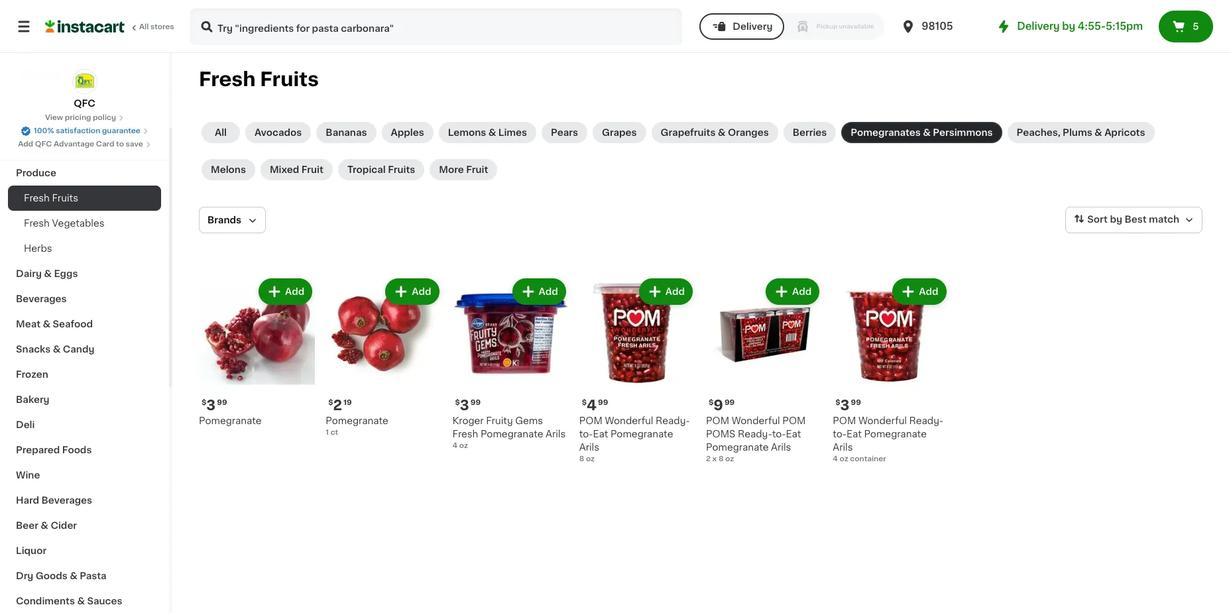 Task type: locate. For each thing, give the bounding box(es) containing it.
$ 3 99 for pomegranate
[[202, 399, 227, 413]]

1 horizontal spatial to-
[[773, 430, 786, 439]]

3 3 from the left
[[841, 399, 850, 413]]

1 horizontal spatial delivery
[[1018, 21, 1061, 31]]

1 wonderful from the left
[[605, 417, 654, 426]]

recipes
[[16, 118, 55, 127]]

fresh inside fresh fruits link
[[24, 194, 50, 203]]

it
[[58, 44, 65, 54]]

to- inside 'pom wonderful ready- to-eat pomegranate arils 8 oz'
[[580, 430, 593, 439]]

1 horizontal spatial all
[[215, 128, 227, 137]]

oz left container
[[840, 456, 849, 463]]

fresh down kroger
[[453, 430, 479, 439]]

1 horizontal spatial fresh fruits
[[199, 70, 319, 89]]

8
[[580, 456, 585, 463], [719, 456, 724, 463]]

wonderful inside 'pom wonderful ready- to-eat pomegranate arils 8 oz'
[[605, 417, 654, 426]]

wonderful for 9
[[732, 417, 781, 426]]

&
[[489, 128, 496, 137], [718, 128, 726, 137], [924, 128, 931, 137], [1095, 128, 1103, 137], [44, 269, 52, 279], [43, 320, 50, 329], [53, 345, 61, 354], [41, 521, 48, 531], [70, 572, 78, 581], [77, 597, 85, 606]]

5 product group from the left
[[706, 276, 823, 465]]

all up melons in the top of the page
[[215, 128, 227, 137]]

99 inside $ 4 99
[[598, 400, 609, 407]]

fruits right "tropical"
[[388, 165, 416, 174]]

oz right x
[[726, 456, 734, 463]]

6 $ from the left
[[836, 400, 841, 407]]

$ for 8
[[582, 400, 587, 407]]

Search field
[[191, 9, 681, 44]]

$ inside $ 4 99
[[582, 400, 587, 407]]

oz down kroger
[[460, 443, 468, 450]]

to- for 3
[[833, 430, 847, 439]]

produce
[[16, 168, 56, 178]]

ready- inside 'pom wonderful pom poms ready-to-eat pomegranate arils 2 x 8 oz'
[[738, 430, 773, 439]]

by right sort
[[1111, 215, 1123, 224]]

delivery by 4:55-5:15pm link
[[997, 19, 1144, 34]]

& right meat
[[43, 320, 50, 329]]

1 horizontal spatial ready-
[[738, 430, 773, 439]]

0 horizontal spatial $ 3 99
[[202, 399, 227, 413]]

1 vertical spatial by
[[1111, 215, 1123, 224]]

pomegranate inside 'pom wonderful pom poms ready-to-eat pomegranate arils 2 x 8 oz'
[[706, 443, 769, 453]]

dry
[[16, 572, 33, 581]]

5:15pm
[[1107, 21, 1144, 31]]

pomegranate
[[199, 417, 262, 426], [326, 417, 389, 426], [481, 430, 544, 439], [611, 430, 674, 439], [865, 430, 927, 439], [706, 443, 769, 453]]

add for kroger fruity gems fresh pomegranate arils 4 oz
[[539, 287, 558, 297]]

pomegranates & persimmons link
[[842, 122, 1003, 143]]

1 eat from the left
[[593, 430, 609, 439]]

2 product group from the left
[[326, 276, 442, 439]]

fruit right mixed
[[302, 165, 324, 174]]

fresh fruits up avocados link
[[199, 70, 319, 89]]

dairy
[[16, 269, 42, 279]]

None search field
[[190, 8, 683, 45]]

8 inside 'pom wonderful ready- to-eat pomegranate arils 8 oz'
[[580, 456, 585, 463]]

3 99 from the left
[[598, 400, 609, 407]]

wonderful down $ 4 99
[[605, 417, 654, 426]]

oz inside 'pom wonderful pom poms ready-to-eat pomegranate arils 2 x 8 oz'
[[726, 456, 734, 463]]

2 horizontal spatial eat
[[847, 430, 862, 439]]

add for pom wonderful ready- to-eat pomegranate arils 4 oz container
[[920, 287, 939, 297]]

0 horizontal spatial qfc
[[35, 141, 52, 148]]

brands
[[208, 216, 241, 225]]

0 horizontal spatial delivery
[[733, 22, 773, 31]]

ready-
[[656, 417, 690, 426], [910, 417, 944, 426], [738, 430, 773, 439]]

8 right x
[[719, 456, 724, 463]]

dairy & eggs link
[[8, 261, 161, 287]]

0 vertical spatial fresh fruits
[[199, 70, 319, 89]]

save
[[126, 141, 143, 148]]

& inside "link"
[[70, 572, 78, 581]]

all stores
[[139, 23, 174, 31]]

1 horizontal spatial 4
[[587, 399, 597, 413]]

qfc logo image
[[72, 69, 97, 94]]

& left 'pasta'
[[70, 572, 78, 581]]

1 to- from the left
[[580, 430, 593, 439]]

add
[[18, 141, 33, 148], [285, 287, 305, 297], [412, 287, 432, 297], [539, 287, 558, 297], [666, 287, 685, 297], [793, 287, 812, 297], [920, 287, 939, 297]]

2 vertical spatial fruits
[[52, 194, 78, 203]]

4 down kroger
[[453, 443, 458, 450]]

& for sauces
[[77, 597, 85, 606]]

instacart logo image
[[45, 19, 125, 34]]

& right plums
[[1095, 128, 1103, 137]]

pom for 9
[[706, 417, 730, 426]]

& for limes
[[489, 128, 496, 137]]

3
[[207, 399, 216, 413], [460, 399, 470, 413], [841, 399, 850, 413]]

1 horizontal spatial 2
[[706, 456, 711, 463]]

eat inside 'pom wonderful ready- to-eat pomegranate arils 4 oz container'
[[847, 430, 862, 439]]

wonderful inside 'pom wonderful ready- to-eat pomegranate arils 4 oz container'
[[859, 417, 907, 426]]

4
[[587, 399, 597, 413], [453, 443, 458, 450], [833, 456, 838, 463]]

1 horizontal spatial fruit
[[466, 165, 489, 174]]

5 add button from the left
[[768, 280, 819, 304]]

add button for 8
[[641, 280, 692, 304]]

0 horizontal spatial fresh fruits
[[24, 194, 78, 203]]

& left 'oranges'
[[718, 128, 726, 137]]

2 $ from the left
[[329, 400, 333, 407]]

hard beverages
[[16, 496, 92, 505]]

1 horizontal spatial wonderful
[[732, 417, 781, 426]]

0 horizontal spatial 2
[[333, 399, 342, 413]]

0 horizontal spatial 4
[[453, 443, 458, 450]]

fruit
[[302, 165, 324, 174], [466, 165, 489, 174]]

add for pomegranate 1 ct
[[412, 287, 432, 297]]

wonderful for 3
[[859, 417, 907, 426]]

& for eggs
[[44, 269, 52, 279]]

pomegranate inside 'pom wonderful ready- to-eat pomegranate arils 8 oz'
[[611, 430, 674, 439]]

best
[[1125, 215, 1147, 224]]

2 horizontal spatial to-
[[833, 430, 847, 439]]

fruit for more fruit
[[466, 165, 489, 174]]

fruits up the avocados
[[260, 70, 319, 89]]

oz down $ 4 99
[[586, 456, 595, 463]]

delivery inside 'delivery' button
[[733, 22, 773, 31]]

0 horizontal spatial fruits
[[52, 194, 78, 203]]

& left sauces
[[77, 597, 85, 606]]

buy it again
[[37, 44, 93, 54]]

8 inside 'pom wonderful pom poms ready-to-eat pomegranate arils 2 x 8 oz'
[[719, 456, 724, 463]]

3 to- from the left
[[833, 430, 847, 439]]

98105 button
[[901, 8, 981, 45]]

liquor
[[16, 547, 46, 556]]

$ inside $ 9 99
[[709, 400, 714, 407]]

& for seafood
[[43, 320, 50, 329]]

by
[[1063, 21, 1076, 31], [1111, 215, 1123, 224]]

2 fruit from the left
[[466, 165, 489, 174]]

0 horizontal spatial fruit
[[302, 165, 324, 174]]

0 vertical spatial qfc
[[74, 99, 95, 108]]

1 vertical spatial all
[[215, 128, 227, 137]]

1 vertical spatial 2
[[706, 456, 711, 463]]

pom for 4
[[580, 417, 603, 426]]

hard
[[16, 496, 39, 505]]

eat inside 'pom wonderful ready- to-eat pomegranate arils 8 oz'
[[593, 430, 609, 439]]

berries link
[[784, 122, 837, 143]]

to- inside 'pom wonderful ready- to-eat pomegranate arils 4 oz container'
[[833, 430, 847, 439]]

2 horizontal spatial $ 3 99
[[836, 399, 862, 413]]

& left persimmons
[[924, 128, 931, 137]]

wonderful up container
[[859, 417, 907, 426]]

fresh fruits
[[199, 70, 319, 89], [24, 194, 78, 203]]

2 wonderful from the left
[[732, 417, 781, 426]]

to- for 4
[[580, 430, 593, 439]]

bakery link
[[8, 387, 161, 413]]

4 left container
[[833, 456, 838, 463]]

3 for pom wonderful ready- to-eat pomegranate arils
[[841, 399, 850, 413]]

oz inside 'pom wonderful ready- to-eat pomegranate arils 8 oz'
[[586, 456, 595, 463]]

by inside field
[[1111, 215, 1123, 224]]

& for oranges
[[718, 128, 726, 137]]

2 8 from the left
[[719, 456, 724, 463]]

x
[[713, 456, 717, 463]]

1 vertical spatial qfc
[[35, 141, 52, 148]]

0 vertical spatial all
[[139, 23, 149, 31]]

2 inside 'pom wonderful pom poms ready-to-eat pomegranate arils 2 x 8 oz'
[[706, 456, 711, 463]]

add button for 4
[[894, 280, 946, 304]]

herbs link
[[8, 236, 161, 261]]

product group containing 9
[[706, 276, 823, 465]]

0 horizontal spatial all
[[139, 23, 149, 31]]

2 left the 19
[[333, 399, 342, 413]]

& left candy
[[53, 345, 61, 354]]

$ 2 19
[[329, 399, 352, 413]]

beer
[[16, 521, 38, 531]]

all stores link
[[45, 8, 175, 45]]

99 inside $ 9 99
[[725, 400, 735, 407]]

$
[[202, 400, 207, 407], [329, 400, 333, 407], [455, 400, 460, 407], [582, 400, 587, 407], [709, 400, 714, 407], [836, 400, 841, 407]]

9
[[714, 399, 724, 413]]

2 horizontal spatial 4
[[833, 456, 838, 463]]

beverages
[[16, 295, 67, 304], [41, 496, 92, 505]]

delivery for delivery
[[733, 22, 773, 31]]

$ for oz
[[455, 400, 460, 407]]

plums
[[1063, 128, 1093, 137]]

fruit right more
[[466, 165, 489, 174]]

peaches, plums & apricots
[[1017, 128, 1146, 137]]

to- inside 'pom wonderful pom poms ready-to-eat pomegranate arils 2 x 8 oz'
[[773, 430, 786, 439]]

5 99 from the left
[[851, 400, 862, 407]]

2 horizontal spatial ready-
[[910, 417, 944, 426]]

wonderful up poms
[[732, 417, 781, 426]]

sort by
[[1088, 215, 1123, 224]]

3 wonderful from the left
[[859, 417, 907, 426]]

to
[[116, 141, 124, 148]]

oz inside kroger fruity gems fresh pomegranate arils 4 oz
[[460, 443, 468, 450]]

by left 4:55-
[[1063, 21, 1076, 31]]

Best match Sort by field
[[1066, 207, 1203, 234]]

add button for pomegranate
[[768, 280, 819, 304]]

pomegranates
[[851, 128, 921, 137]]

0 horizontal spatial by
[[1063, 21, 1076, 31]]

add for pom wonderful pom poms ready-to-eat pomegranate arils 2 x 8 oz
[[793, 287, 812, 297]]

qfc up view pricing policy link
[[74, 99, 95, 108]]

0 horizontal spatial 8
[[580, 456, 585, 463]]

5 $ from the left
[[709, 400, 714, 407]]

fresh inside kroger fruity gems fresh pomegranate arils 4 oz
[[453, 430, 479, 439]]

pom inside 'pom wonderful ready- to-eat pomegranate arils 8 oz'
[[580, 417, 603, 426]]

dry goods & pasta
[[16, 572, 107, 581]]

3 $ 3 99 from the left
[[836, 399, 862, 413]]

melons
[[211, 165, 246, 174]]

best match
[[1125, 215, 1180, 224]]

4 up 'pom wonderful ready- to-eat pomegranate arils 8 oz'
[[587, 399, 597, 413]]

3 $ from the left
[[455, 400, 460, 407]]

0 vertical spatial fruits
[[260, 70, 319, 89]]

beverages down dairy & eggs
[[16, 295, 67, 304]]

pomegranate inside 'pom wonderful ready- to-eat pomegranate arils 4 oz container'
[[865, 430, 927, 439]]

2 horizontal spatial wonderful
[[859, 417, 907, 426]]

eat inside 'pom wonderful pom poms ready-to-eat pomegranate arils 2 x 8 oz'
[[786, 430, 802, 439]]

3 add button from the left
[[514, 280, 565, 304]]

lists
[[37, 71, 60, 80]]

6 add button from the left
[[894, 280, 946, 304]]

0 horizontal spatial wonderful
[[605, 417, 654, 426]]

1 horizontal spatial 3
[[460, 399, 470, 413]]

0 horizontal spatial to-
[[580, 430, 593, 439]]

wonderful inside 'pom wonderful pom poms ready-to-eat pomegranate arils 2 x 8 oz'
[[732, 417, 781, 426]]

fresh down produce
[[24, 194, 50, 203]]

delivery
[[1018, 21, 1061, 31], [733, 22, 773, 31]]

add for pom wonderful ready- to-eat pomegranate arils 8 oz
[[666, 287, 685, 297]]

more
[[439, 165, 464, 174]]

1 vertical spatial fruits
[[388, 165, 416, 174]]

3 eat from the left
[[847, 430, 862, 439]]

& right beer
[[41, 521, 48, 531]]

avocados link
[[245, 122, 311, 143]]

pom wonderful ready- to-eat pomegranate arils 8 oz
[[580, 417, 690, 463]]

all left stores at the top
[[139, 23, 149, 31]]

fresh fruits up fresh vegetables
[[24, 194, 78, 203]]

1 fruit from the left
[[302, 165, 324, 174]]

vegetables
[[52, 219, 105, 228]]

1 horizontal spatial eat
[[786, 430, 802, 439]]

1 horizontal spatial by
[[1111, 215, 1123, 224]]

1 horizontal spatial 8
[[719, 456, 724, 463]]

ready- inside 'pom wonderful ready- to-eat pomegranate arils 4 oz container'
[[910, 417, 944, 426]]

2 99 from the left
[[471, 400, 481, 407]]

fruit for mixed fruit
[[302, 165, 324, 174]]

1 horizontal spatial $ 3 99
[[455, 399, 481, 413]]

2 3 from the left
[[460, 399, 470, 413]]

4 pom from the left
[[833, 417, 857, 426]]

99 for oz
[[471, 400, 481, 407]]

0 horizontal spatial ready-
[[656, 417, 690, 426]]

ready- inside 'pom wonderful ready- to-eat pomegranate arils 8 oz'
[[656, 417, 690, 426]]

recipes link
[[8, 110, 161, 135]]

deli link
[[8, 413, 161, 438]]

fruits inside fresh fruits link
[[52, 194, 78, 203]]

arils inside kroger fruity gems fresh pomegranate arils 4 oz
[[546, 430, 566, 439]]

hard beverages link
[[8, 488, 161, 513]]

8 down $ 4 99
[[580, 456, 585, 463]]

fresh vegetables link
[[8, 211, 161, 236]]

oz
[[460, 443, 468, 450], [586, 456, 595, 463], [726, 456, 734, 463], [840, 456, 849, 463]]

4 add button from the left
[[641, 280, 692, 304]]

beverages up cider
[[41, 496, 92, 505]]

3 for kroger fruity gems fresh pomegranate arils
[[460, 399, 470, 413]]

fruits up fresh vegetables
[[52, 194, 78, 203]]

1 horizontal spatial fruits
[[260, 70, 319, 89]]

apricots
[[1105, 128, 1146, 137]]

0 horizontal spatial eat
[[593, 430, 609, 439]]

2 to- from the left
[[773, 430, 786, 439]]

& left limes
[[489, 128, 496, 137]]

pom inside 'pom wonderful ready- to-eat pomegranate arils 4 oz container'
[[833, 417, 857, 426]]

3 product group from the left
[[453, 276, 569, 452]]

0 vertical spatial by
[[1063, 21, 1076, 31]]

grapes
[[602, 128, 637, 137]]

oranges
[[728, 128, 769, 137]]

2 eat from the left
[[786, 430, 802, 439]]

liquor link
[[8, 539, 161, 564]]

condiments & sauces link
[[8, 589, 161, 614]]

product group
[[199, 276, 315, 428], [326, 276, 442, 439], [453, 276, 569, 452], [580, 276, 696, 465], [706, 276, 823, 465], [833, 276, 950, 465]]

2 vertical spatial 4
[[833, 456, 838, 463]]

grapefruits & oranges
[[661, 128, 769, 137]]

qfc link
[[72, 69, 97, 110]]

more fruit link
[[430, 159, 498, 180]]

0 vertical spatial 4
[[587, 399, 597, 413]]

tropical
[[348, 165, 386, 174]]

2 $ 3 99 from the left
[[455, 399, 481, 413]]

1 horizontal spatial qfc
[[74, 99, 95, 108]]

pomegranates & persimmons
[[851, 128, 993, 137]]

buy it again link
[[8, 36, 161, 62]]

2 pom from the left
[[706, 417, 730, 426]]

snacks
[[16, 345, 51, 354]]

fresh up herbs
[[24, 219, 50, 228]]

qfc inside 'link'
[[74, 99, 95, 108]]

4 99 from the left
[[725, 400, 735, 407]]

2 horizontal spatial fruits
[[388, 165, 416, 174]]

prepared
[[16, 446, 60, 455]]

delivery inside delivery by 4:55-5:15pm link
[[1018, 21, 1061, 31]]

4 product group from the left
[[580, 276, 696, 465]]

2 horizontal spatial 3
[[841, 399, 850, 413]]

1 $ 3 99 from the left
[[202, 399, 227, 413]]

delivery for delivery by 4:55-5:15pm
[[1018, 21, 1061, 31]]

beverages link
[[8, 287, 161, 312]]

4 inside kroger fruity gems fresh pomegranate arils 4 oz
[[453, 443, 458, 450]]

4 $ from the left
[[582, 400, 587, 407]]

1 8 from the left
[[580, 456, 585, 463]]

& left eggs
[[44, 269, 52, 279]]

2 left x
[[706, 456, 711, 463]]

1 vertical spatial 4
[[453, 443, 458, 450]]

0 horizontal spatial 3
[[207, 399, 216, 413]]

1 3 from the left
[[207, 399, 216, 413]]

1 pom from the left
[[580, 417, 603, 426]]

tropical fruits
[[348, 165, 416, 174]]

3 pom from the left
[[783, 417, 806, 426]]

qfc down 100%
[[35, 141, 52, 148]]



Task type: describe. For each thing, give the bounding box(es) containing it.
& for persimmons
[[924, 128, 931, 137]]

fresh inside fresh vegetables link
[[24, 219, 50, 228]]

$ 3 99 for kroger fruity gems fresh pomegranate arils
[[455, 399, 481, 413]]

mixed
[[270, 165, 299, 174]]

ready- for 3
[[910, 417, 944, 426]]

pears link
[[542, 122, 588, 143]]

foods
[[62, 446, 92, 455]]

eat for 4
[[593, 430, 609, 439]]

persimmons
[[934, 128, 993, 137]]

grapes link
[[593, 122, 647, 143]]

0 vertical spatial 2
[[333, 399, 342, 413]]

98105
[[922, 21, 954, 31]]

$ for pomegranate
[[709, 400, 714, 407]]

apples link
[[382, 122, 434, 143]]

99 for pomegranate
[[725, 400, 735, 407]]

$ 9 99
[[709, 399, 735, 413]]

1 product group from the left
[[199, 276, 315, 428]]

candy
[[63, 345, 95, 354]]

100%
[[34, 127, 54, 135]]

product group containing 2
[[326, 276, 442, 439]]

sauces
[[87, 597, 122, 606]]

fruity
[[486, 417, 513, 426]]

policy
[[93, 114, 116, 121]]

wine link
[[8, 463, 161, 488]]

1 add button from the left
[[260, 280, 311, 304]]

again
[[67, 44, 93, 54]]

wine
[[16, 471, 40, 480]]

& for cider
[[41, 521, 48, 531]]

arils inside 'pom wonderful ready- to-eat pomegranate arils 4 oz container'
[[833, 443, 853, 453]]

more fruit
[[439, 165, 489, 174]]

match
[[1150, 215, 1180, 224]]

pom for 3
[[833, 417, 857, 426]]

fresh up all link
[[199, 70, 256, 89]]

fresh vegetables
[[24, 219, 105, 228]]

100% satisfaction guarantee
[[34, 127, 141, 135]]

delivery button
[[700, 13, 785, 40]]

wonderful for 4
[[605, 417, 654, 426]]

peaches,
[[1017, 128, 1061, 137]]

dairy & eggs
[[16, 269, 78, 279]]

pom wonderful pom poms ready-to-eat pomegranate arils 2 x 8 oz
[[706, 417, 806, 463]]

seafood
[[53, 320, 93, 329]]

1 99 from the left
[[217, 400, 227, 407]]

thanksgiving
[[16, 143, 79, 153]]

fruits inside tropical fruits link
[[388, 165, 416, 174]]

pears
[[551, 128, 579, 137]]

$ 4 99
[[582, 399, 609, 413]]

grapefruits & oranges link
[[652, 122, 779, 143]]

advantage
[[54, 141, 94, 148]]

2 add button from the left
[[387, 280, 438, 304]]

lemons & limes
[[448, 128, 527, 137]]

service type group
[[700, 13, 885, 40]]

by for sort
[[1111, 215, 1123, 224]]

meat
[[16, 320, 40, 329]]

prepared foods
[[16, 446, 92, 455]]

add qfc advantage card to save
[[18, 141, 143, 148]]

berries
[[793, 128, 827, 137]]

meat & seafood
[[16, 320, 93, 329]]

snacks & candy
[[16, 345, 95, 354]]

99 for 4
[[851, 400, 862, 407]]

bananas link
[[317, 122, 376, 143]]

& for candy
[[53, 345, 61, 354]]

99 for 8
[[598, 400, 609, 407]]

$ 3 99 for pom wonderful ready- to-eat pomegranate arils
[[836, 399, 862, 413]]

lemons
[[448, 128, 486, 137]]

$ inside $ 2 19
[[329, 400, 333, 407]]

view pricing policy
[[45, 114, 116, 121]]

beer & cider
[[16, 521, 77, 531]]

limes
[[499, 128, 527, 137]]

kroger
[[453, 417, 484, 426]]

frozen
[[16, 370, 48, 379]]

pom wonderful ready- to-eat pomegranate arils 4 oz container
[[833, 417, 944, 463]]

3 for pomegranate
[[207, 399, 216, 413]]

add button for oz
[[514, 280, 565, 304]]

snacks & candy link
[[8, 337, 161, 362]]

prepared foods link
[[8, 438, 161, 463]]

mixed fruit link
[[261, 159, 333, 180]]

4 inside 'pom wonderful ready- to-eat pomegranate arils 4 oz container'
[[833, 456, 838, 463]]

mixed fruit
[[270, 165, 324, 174]]

arils inside 'pom wonderful pom poms ready-to-eat pomegranate arils 2 x 8 oz'
[[772, 443, 792, 453]]

fresh fruits link
[[8, 186, 161, 211]]

peaches, plums & apricots link
[[1008, 122, 1155, 143]]

deli
[[16, 421, 35, 430]]

all for all stores
[[139, 23, 149, 31]]

5
[[1194, 22, 1200, 31]]

satisfaction
[[56, 127, 100, 135]]

pomegranate inside kroger fruity gems fresh pomegranate arils 4 oz
[[481, 430, 544, 439]]

container
[[851, 456, 887, 463]]

produce link
[[8, 161, 161, 186]]

herbs
[[24, 244, 52, 253]]

arils inside 'pom wonderful ready- to-eat pomegranate arils 8 oz'
[[580, 443, 600, 453]]

goods
[[36, 572, 67, 581]]

$ for 4
[[836, 400, 841, 407]]

6 product group from the left
[[833, 276, 950, 465]]

pomegranate 1 ct
[[326, 417, 389, 437]]

1 $ from the left
[[202, 400, 207, 407]]

frozen link
[[8, 362, 161, 387]]

sort
[[1088, 215, 1109, 224]]

add qfc advantage card to save link
[[18, 139, 151, 150]]

product group containing 4
[[580, 276, 696, 465]]

avocados
[[255, 128, 302, 137]]

poms
[[706, 430, 736, 439]]

all for all
[[215, 128, 227, 137]]

0 vertical spatial beverages
[[16, 295, 67, 304]]

100% satisfaction guarantee button
[[21, 123, 149, 137]]

apples
[[391, 128, 424, 137]]

thanksgiving link
[[8, 135, 161, 161]]

1 vertical spatial fresh fruits
[[24, 194, 78, 203]]

1 vertical spatial beverages
[[41, 496, 92, 505]]

card
[[96, 141, 114, 148]]

lists link
[[8, 62, 161, 89]]

meat & seafood link
[[8, 312, 161, 337]]

bakery
[[16, 395, 50, 405]]

buy
[[37, 44, 56, 54]]

1
[[326, 429, 329, 437]]

ready- for 4
[[656, 417, 690, 426]]

oz inside 'pom wonderful ready- to-eat pomegranate arils 4 oz container'
[[840, 456, 849, 463]]

by for delivery
[[1063, 21, 1076, 31]]

kroger fruity gems fresh pomegranate arils 4 oz
[[453, 417, 566, 450]]

eat for 3
[[847, 430, 862, 439]]



Task type: vqa. For each thing, say whether or not it's contained in the screenshot.
the bottommost 4
yes



